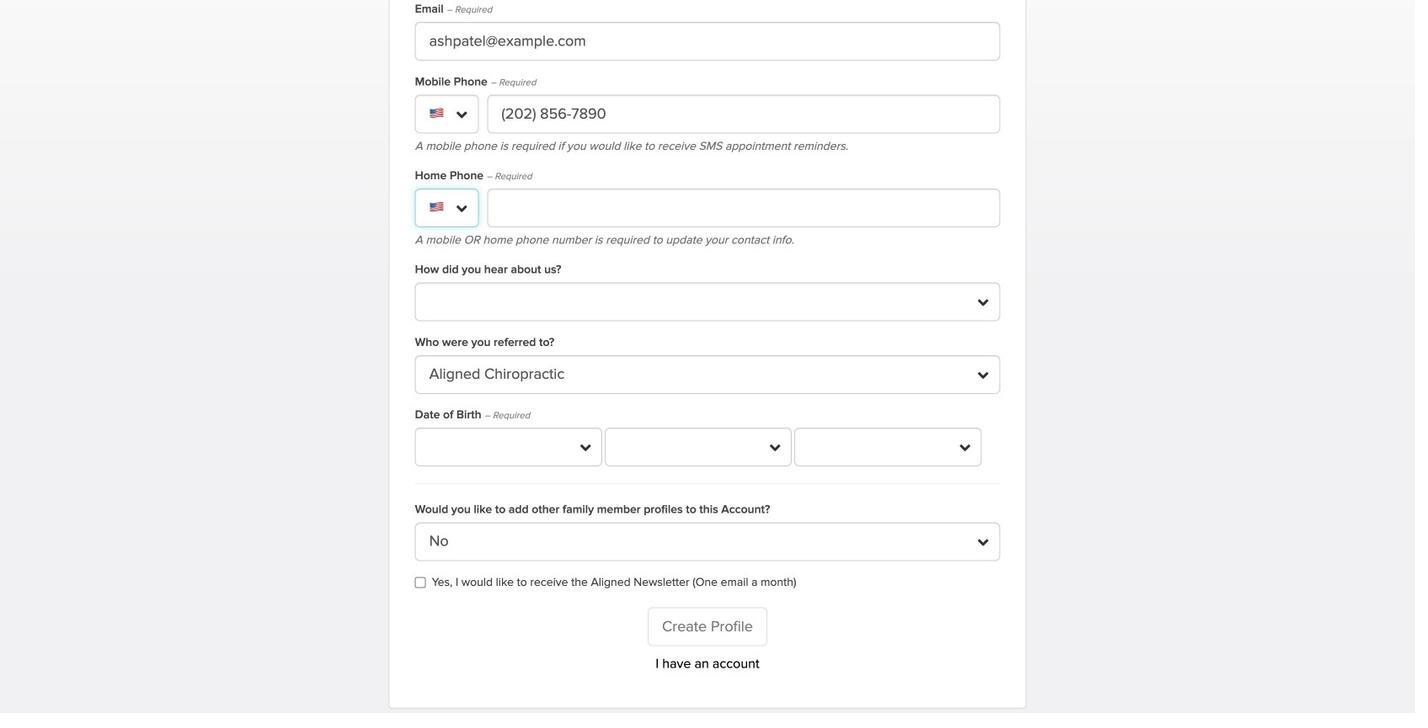 Task type: locate. For each thing, give the bounding box(es) containing it.
None checkbox
[[415, 577, 426, 588]]

None telephone field
[[487, 95, 1000, 133], [487, 189, 1000, 227], [487, 95, 1000, 133], [487, 189, 1000, 227]]



Task type: describe. For each thing, give the bounding box(es) containing it.
Email Address email field
[[415, 22, 1000, 61]]



